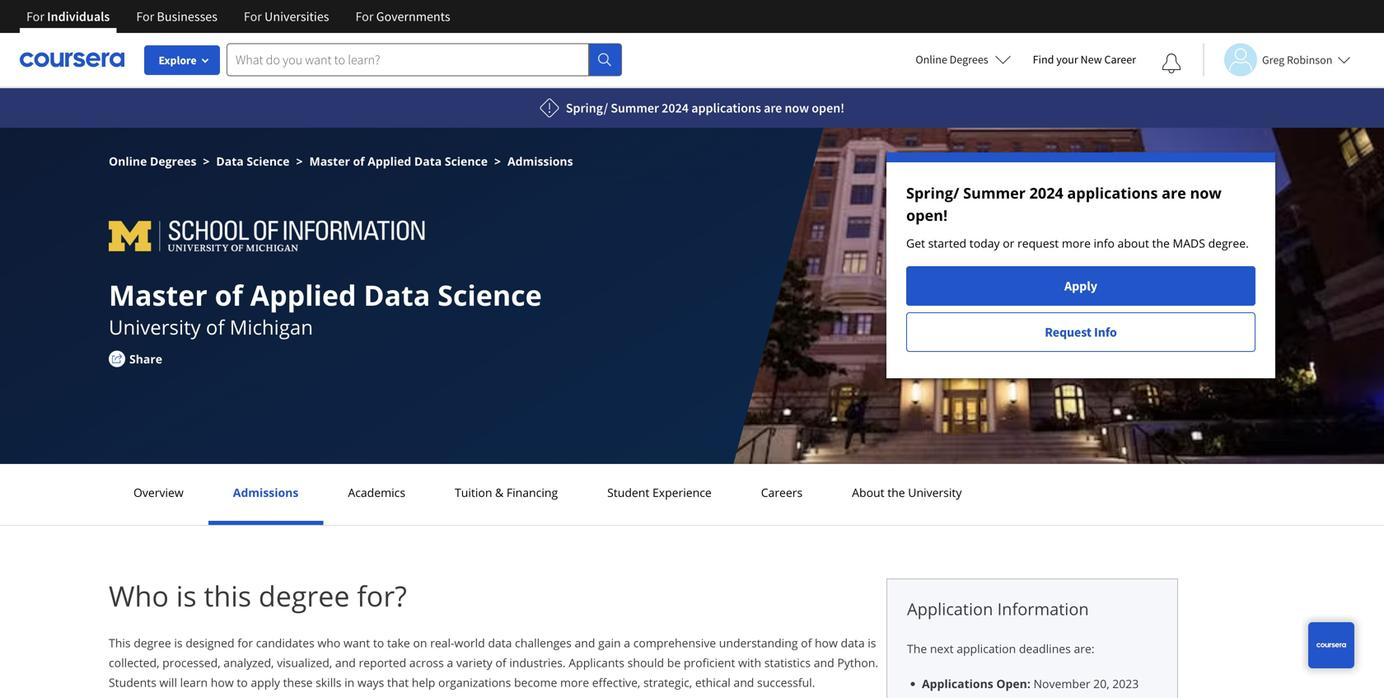 Task type: locate. For each thing, give the bounding box(es) containing it.
learn
[[180, 675, 208, 690]]

0 vertical spatial open!
[[812, 100, 845, 116]]

degrees inside dropdown button
[[950, 52, 989, 67]]

variety
[[456, 655, 493, 670]]

1 vertical spatial more
[[560, 675, 589, 690]]

students
[[109, 675, 156, 690]]

how up python.
[[815, 635, 838, 651]]

to down analyzed, at the bottom
[[237, 675, 248, 690]]

how
[[815, 635, 838, 651], [211, 675, 234, 690]]

career
[[1105, 52, 1136, 67]]

2 horizontal spatial >
[[494, 153, 501, 169]]

1 horizontal spatial spring/
[[906, 183, 960, 203]]

is
[[176, 576, 197, 615], [174, 635, 183, 651], [868, 635, 876, 651]]

science inside master of applied data science university of michigan
[[438, 276, 542, 314]]

0 horizontal spatial 2024
[[662, 100, 689, 116]]

1 horizontal spatial applied
[[368, 153, 411, 169]]

degree.
[[1209, 235, 1249, 251]]

1 horizontal spatial applications
[[1068, 183, 1158, 203]]

2024 inside spring/ summer 2024 applications are now open!
[[1030, 183, 1064, 203]]

0 vertical spatial spring/
[[566, 100, 608, 116]]

1 vertical spatial applied
[[250, 276, 356, 314]]

3 for from the left
[[244, 8, 262, 25]]

governments
[[376, 8, 450, 25]]

online inside dropdown button
[[916, 52, 948, 67]]

for for governments
[[356, 8, 374, 25]]

0 vertical spatial to
[[373, 635, 384, 651]]

spring/ summer 2024 applications are now open!
[[566, 100, 845, 116], [906, 183, 1222, 225]]

data for >
[[216, 153, 244, 169]]

a down real-
[[447, 655, 453, 670]]

python.
[[838, 655, 879, 670]]

for for businesses
[[136, 8, 154, 25]]

robinson
[[1287, 52, 1333, 67]]

0 vertical spatial are
[[764, 100, 782, 116]]

for for universities
[[244, 8, 262, 25]]

1 vertical spatial online
[[109, 153, 147, 169]]

organizations
[[438, 675, 511, 690]]

science
[[247, 153, 290, 169], [445, 153, 488, 169], [438, 276, 542, 314]]

1 horizontal spatial degree
[[259, 576, 350, 615]]

student experience link
[[603, 485, 717, 500]]

information
[[998, 597, 1089, 620]]

0 vertical spatial 2024
[[662, 100, 689, 116]]

for left 'businesses'
[[136, 8, 154, 25]]

0 horizontal spatial summer
[[611, 100, 659, 116]]

this
[[204, 576, 251, 615]]

your
[[1057, 52, 1079, 67]]

apply
[[251, 675, 280, 690]]

2 data from the left
[[841, 635, 865, 651]]

for for individuals
[[26, 8, 44, 25]]

how right learn
[[211, 675, 234, 690]]

banner navigation
[[13, 0, 464, 33]]

for
[[237, 635, 253, 651]]

is up python.
[[868, 635, 876, 651]]

1 data from the left
[[488, 635, 512, 651]]

summer
[[611, 100, 659, 116], [963, 183, 1026, 203]]

1 horizontal spatial how
[[815, 635, 838, 651]]

greg robinson button
[[1203, 43, 1351, 76]]

deadlines
[[1019, 641, 1071, 656]]

1 vertical spatial the
[[888, 485, 905, 500]]

industries.
[[509, 655, 566, 670]]

0 vertical spatial master
[[309, 153, 350, 169]]

for?
[[357, 576, 407, 615]]

degree up 'collected,'
[[134, 635, 171, 651]]

0 horizontal spatial university
[[109, 314, 201, 340]]

more down applicants
[[560, 675, 589, 690]]

master up share button
[[109, 276, 207, 314]]

0 horizontal spatial online
[[109, 153, 147, 169]]

online for online degrees
[[916, 52, 948, 67]]

1 horizontal spatial spring/ summer 2024 applications are now open!
[[906, 183, 1222, 225]]

>
[[203, 153, 210, 169], [296, 153, 303, 169], [494, 153, 501, 169]]

0 horizontal spatial applications
[[692, 100, 761, 116]]

0 vertical spatial now
[[785, 100, 809, 116]]

0 horizontal spatial how
[[211, 675, 234, 690]]

1 horizontal spatial data
[[841, 635, 865, 651]]

become
[[514, 675, 557, 690]]

1 horizontal spatial online
[[916, 52, 948, 67]]

1 horizontal spatial university
[[908, 485, 962, 500]]

reported
[[359, 655, 406, 670]]

apply button
[[906, 266, 1256, 306]]

the
[[1153, 235, 1170, 251], [888, 485, 905, 500]]

0 horizontal spatial spring/
[[566, 100, 608, 116]]

experience
[[653, 485, 712, 500]]

1 horizontal spatial the
[[1153, 235, 1170, 251]]

0 horizontal spatial more
[[560, 675, 589, 690]]

1 horizontal spatial open!
[[906, 205, 948, 225]]

academics link
[[343, 485, 410, 500]]

collected,
[[109, 655, 159, 670]]

careers link
[[756, 485, 808, 500]]

0 vertical spatial university
[[109, 314, 201, 340]]

0 horizontal spatial >
[[203, 153, 210, 169]]

1 horizontal spatial now
[[1190, 183, 1222, 203]]

1 vertical spatial summer
[[963, 183, 1026, 203]]

1 vertical spatial master
[[109, 276, 207, 314]]

4 for from the left
[[356, 8, 374, 25]]

request info
[[1045, 324, 1117, 340]]

1 horizontal spatial admissions
[[508, 153, 573, 169]]

0 vertical spatial a
[[624, 635, 630, 651]]

0 vertical spatial more
[[1062, 235, 1091, 251]]

1 horizontal spatial more
[[1062, 235, 1091, 251]]

greg robinson
[[1263, 52, 1333, 67]]

1 vertical spatial to
[[237, 675, 248, 690]]

applications
[[692, 100, 761, 116], [1068, 183, 1158, 203]]

1 vertical spatial degree
[[134, 635, 171, 651]]

university
[[109, 314, 201, 340], [908, 485, 962, 500]]

1 vertical spatial degrees
[[150, 153, 196, 169]]

for
[[26, 8, 44, 25], [136, 8, 154, 25], [244, 8, 262, 25], [356, 8, 374, 25]]

degrees left "data science" link
[[150, 153, 196, 169]]

science for >
[[247, 153, 290, 169]]

today
[[970, 235, 1000, 251]]

1 horizontal spatial summer
[[963, 183, 1026, 203]]

None search field
[[227, 43, 622, 76]]

2 > from the left
[[296, 153, 303, 169]]

1 vertical spatial 2024
[[1030, 183, 1064, 203]]

a right "gain"
[[624, 635, 630, 651]]

applied
[[368, 153, 411, 169], [250, 276, 356, 314]]

mads
[[1173, 235, 1206, 251]]

0 vertical spatial spring/ summer 2024 applications are now open!
[[566, 100, 845, 116]]

online
[[916, 52, 948, 67], [109, 153, 147, 169]]

applied inside master of applied data science university of michigan
[[250, 276, 356, 314]]

degrees left find
[[950, 52, 989, 67]]

for left 'governments'
[[356, 8, 374, 25]]

0 vertical spatial admissions
[[508, 153, 573, 169]]

1 vertical spatial now
[[1190, 183, 1222, 203]]

0 horizontal spatial master
[[109, 276, 207, 314]]

november
[[1034, 676, 1091, 691]]

to
[[373, 635, 384, 651], [237, 675, 248, 690]]

who
[[318, 635, 341, 651]]

ways
[[358, 675, 384, 690]]

academics
[[348, 485, 405, 500]]

0 horizontal spatial now
[[785, 100, 809, 116]]

student experience
[[607, 485, 712, 500]]

0 horizontal spatial applied
[[250, 276, 356, 314]]

next
[[930, 641, 954, 656]]

0 vertical spatial applied
[[368, 153, 411, 169]]

admissions link
[[228, 485, 304, 500]]

2024
[[662, 100, 689, 116], [1030, 183, 1064, 203]]

1 vertical spatial a
[[447, 655, 453, 670]]

and up applicants
[[575, 635, 595, 651]]

1 > from the left
[[203, 153, 210, 169]]

show notifications image
[[1162, 54, 1182, 73]]

explore
[[159, 53, 197, 68]]

1 horizontal spatial >
[[296, 153, 303, 169]]

1 vertical spatial how
[[211, 675, 234, 690]]

data right world on the left of page
[[488, 635, 512, 651]]

comprehensive
[[633, 635, 716, 651]]

1 horizontal spatial 2024
[[1030, 183, 1064, 203]]

new
[[1081, 52, 1102, 67]]

to left take
[[373, 635, 384, 651]]

for left individuals
[[26, 8, 44, 25]]

degrees for online degrees > data science > master of applied data science > admissions
[[150, 153, 196, 169]]

university inside master of applied data science university of michigan
[[109, 314, 201, 340]]

0 horizontal spatial open!
[[812, 100, 845, 116]]

degree
[[259, 576, 350, 615], [134, 635, 171, 651]]

who is this degree for?
[[109, 576, 407, 615]]

more
[[1062, 235, 1091, 251], [560, 675, 589, 690]]

university up share button
[[109, 314, 201, 340]]

0 horizontal spatial degree
[[134, 635, 171, 651]]

1 vertical spatial applications
[[1068, 183, 1158, 203]]

20,
[[1094, 676, 1110, 691]]

and left python.
[[814, 655, 835, 670]]

candidates
[[256, 635, 315, 651]]

0 horizontal spatial admissions
[[233, 485, 299, 500]]

should
[[628, 655, 664, 670]]

effective,
[[592, 675, 641, 690]]

1 horizontal spatial are
[[1162, 183, 1187, 203]]

1 horizontal spatial to
[[373, 635, 384, 651]]

1 vertical spatial spring/
[[906, 183, 960, 203]]

1 horizontal spatial a
[[624, 635, 630, 651]]

student
[[607, 485, 650, 500]]

0 vertical spatial degree
[[259, 576, 350, 615]]

0 vertical spatial summer
[[611, 100, 659, 116]]

michigan
[[230, 314, 313, 340]]

2 for from the left
[[136, 8, 154, 25]]

0 horizontal spatial data
[[488, 635, 512, 651]]

data up python.
[[841, 635, 865, 651]]

data inside master of applied data science university of michigan
[[364, 276, 430, 314]]

master right "data science" link
[[309, 153, 350, 169]]

0 horizontal spatial degrees
[[150, 153, 196, 169]]

1 for from the left
[[26, 8, 44, 25]]

1 vertical spatial admissions
[[233, 485, 299, 500]]

0 horizontal spatial a
[[447, 655, 453, 670]]

degrees for online degrees
[[950, 52, 989, 67]]

1 horizontal spatial degrees
[[950, 52, 989, 67]]

0 horizontal spatial the
[[888, 485, 905, 500]]

or
[[1003, 235, 1015, 251]]

find
[[1033, 52, 1054, 67]]

info
[[1094, 235, 1115, 251]]

university right about
[[908, 485, 962, 500]]

for left universities
[[244, 8, 262, 25]]

application
[[957, 641, 1016, 656]]

list item containing applications open:
[[922, 675, 1158, 692]]

university of michigan image
[[109, 212, 436, 251]]

1 horizontal spatial master
[[309, 153, 350, 169]]

0 vertical spatial degrees
[[950, 52, 989, 67]]

list item
[[922, 675, 1158, 692]]

now
[[785, 100, 809, 116], [1190, 183, 1222, 203]]

0 vertical spatial online
[[916, 52, 948, 67]]

more left info
[[1062, 235, 1091, 251]]

degree up candidates
[[259, 576, 350, 615]]



Task type: vqa. For each thing, say whether or not it's contained in the screenshot.
We
no



Task type: describe. For each thing, give the bounding box(es) containing it.
who
[[109, 576, 169, 615]]

applicants
[[569, 655, 625, 670]]

successful.
[[757, 675, 815, 690]]

apply
[[1065, 278, 1098, 294]]

applications
[[922, 676, 994, 691]]

that
[[387, 675, 409, 690]]

get
[[906, 235, 925, 251]]

the next application deadlines are:
[[907, 641, 1095, 656]]

about the university
[[852, 485, 962, 500]]

is up "processed,"
[[174, 635, 183, 651]]

with
[[738, 655, 762, 670]]

is left "this"
[[176, 576, 197, 615]]

master of applied data science link
[[309, 153, 488, 169]]

overview
[[134, 485, 184, 500]]

0 vertical spatial how
[[815, 635, 838, 651]]

help
[[412, 675, 435, 690]]

&
[[495, 485, 504, 500]]

processed,
[[162, 655, 221, 670]]

2023
[[1113, 676, 1139, 691]]

tuition
[[455, 485, 492, 500]]

degree inside the this degree is designed for candidates who want to take on real-world data challenges and gain a comprehensive understanding of how data is collected, processed, analyzed, visualized, and reported across a variety of industries. applicants should be proficient with statistics and python. students will learn how to apply these skills in ways that help organizations become more effective, strategic, ethical and successful.
[[134, 635, 171, 651]]

applications open: november 20, 2023
[[922, 676, 1139, 691]]

data science link
[[216, 153, 290, 169]]

financing
[[507, 485, 558, 500]]

want
[[344, 635, 370, 651]]

0 vertical spatial applications
[[692, 100, 761, 116]]

tuition & financing link
[[450, 485, 563, 500]]

explore button
[[144, 45, 220, 75]]

in
[[345, 675, 355, 690]]

application information
[[907, 597, 1089, 620]]

tuition & financing
[[455, 485, 558, 500]]

skills
[[316, 675, 342, 690]]

strategic,
[[644, 675, 692, 690]]

coursera image
[[20, 46, 124, 73]]

for universities
[[244, 8, 329, 25]]

world
[[454, 635, 485, 651]]

for individuals
[[26, 8, 110, 25]]

real-
[[430, 635, 454, 651]]

info
[[1094, 324, 1117, 340]]

visualized,
[[277, 655, 332, 670]]

across
[[409, 655, 444, 670]]

take
[[387, 635, 410, 651]]

overview link
[[129, 485, 189, 500]]

gain
[[598, 635, 621, 651]]

1 vertical spatial university
[[908, 485, 962, 500]]

ethical
[[695, 675, 731, 690]]

open:
[[997, 676, 1031, 691]]

the
[[907, 641, 927, 656]]

1 vertical spatial open!
[[906, 205, 948, 225]]

online for online degrees > data science > master of applied data science > admissions
[[109, 153, 147, 169]]

will
[[159, 675, 177, 690]]

this
[[109, 635, 131, 651]]

on
[[413, 635, 427, 651]]

about
[[852, 485, 885, 500]]

for businesses
[[136, 8, 217, 25]]

designed
[[186, 635, 235, 651]]

0 horizontal spatial to
[[237, 675, 248, 690]]

understanding
[[719, 635, 798, 651]]

master of applied data science university of michigan
[[109, 276, 542, 340]]

for governments
[[356, 8, 450, 25]]

1 vertical spatial spring/ summer 2024 applications are now open!
[[906, 183, 1222, 225]]

careers
[[761, 485, 803, 500]]

data for applied
[[364, 276, 430, 314]]

this degree is designed for candidates who want to take on real-world data challenges and gain a comprehensive understanding of how data is collected, processed, analyzed, visualized, and reported across a variety of industries. applicants should be proficient with statistics and python. students will learn how to apply these skills in ways that help organizations become more effective, strategic, ethical and successful.
[[109, 635, 879, 690]]

individuals
[[47, 8, 110, 25]]

science for applied
[[438, 276, 542, 314]]

request
[[1045, 324, 1092, 340]]

more inside the this degree is designed for candidates who want to take on real-world data challenges and gain a comprehensive understanding of how data is collected, processed, analyzed, visualized, and reported across a variety of industries. applicants should be proficient with statistics and python. students will learn how to apply these skills in ways that help organizations become more effective, strategic, ethical and successful.
[[560, 675, 589, 690]]

online degrees button
[[903, 41, 1025, 77]]

0 vertical spatial the
[[1153, 235, 1170, 251]]

0 horizontal spatial spring/ summer 2024 applications are now open!
[[566, 100, 845, 116]]

and up in
[[335, 655, 356, 670]]

3 > from the left
[[494, 153, 501, 169]]

and down with
[[734, 675, 754, 690]]

about
[[1118, 235, 1150, 251]]

started
[[928, 235, 967, 251]]

share button
[[109, 350, 187, 368]]

request info button
[[906, 312, 1256, 352]]

find your new career
[[1033, 52, 1136, 67]]

master inside master of applied data science university of michigan
[[109, 276, 207, 314]]

be
[[667, 655, 681, 670]]

universities
[[265, 8, 329, 25]]

0 horizontal spatial are
[[764, 100, 782, 116]]

about the university link
[[847, 485, 967, 500]]

1 vertical spatial are
[[1162, 183, 1187, 203]]

businesses
[[157, 8, 217, 25]]

What do you want to learn? text field
[[227, 43, 589, 76]]

are:
[[1074, 641, 1095, 656]]

analyzed,
[[224, 655, 274, 670]]

greg
[[1263, 52, 1285, 67]]

application
[[907, 597, 993, 620]]



